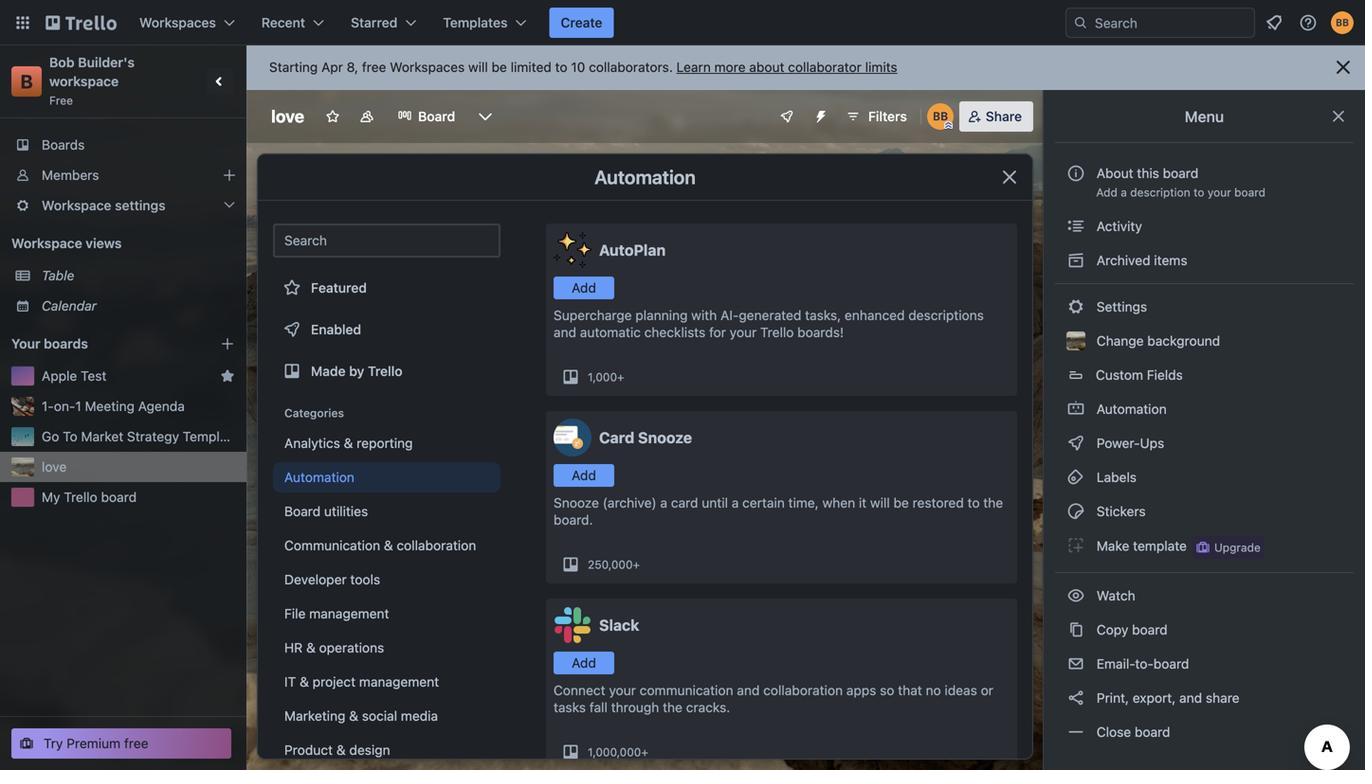 Task type: locate. For each thing, give the bounding box(es) containing it.
3 sm image from the top
[[1067, 400, 1086, 419]]

so
[[880, 683, 895, 699]]

snooze right card
[[638, 429, 692, 447]]

automation up "board utilities"
[[284, 470, 355, 485]]

1 horizontal spatial automation link
[[1055, 394, 1354, 425]]

email-to-board link
[[1055, 649, 1354, 680]]

0 horizontal spatial +
[[617, 371, 624, 384]]

trello inside the "supercharge planning with ai-generated tasks, enhanced descriptions and automatic checklists for your trello boards!"
[[760, 325, 794, 340]]

0 vertical spatial be
[[492, 59, 507, 75]]

board link
[[386, 101, 467, 132]]

be inside snooze (archive) a card until a certain time, when it will be restored to the board.
[[894, 495, 909, 511]]

file management link
[[273, 599, 501, 630]]

0 horizontal spatial love
[[42, 459, 67, 475]]

4 sm image from the top
[[1067, 655, 1086, 674]]

and left share
[[1180, 691, 1202, 706]]

board inside 'close board' link
[[1135, 725, 1171, 741]]

your inside the connect your communication and collaboration apps so that no ideas or tasks fall through the cracks.
[[609, 683, 636, 699]]

free
[[362, 59, 386, 75], [124, 736, 148, 752]]

automation link down analytics & reporting "link"
[[273, 463, 501, 493]]

your down ai-
[[730, 325, 757, 340]]

trello right 'my'
[[64, 490, 97, 505]]

board for board
[[418, 109, 455, 124]]

a right "until"
[[732, 495, 739, 511]]

workspaces up workspace navigation collapse icon on the left top
[[139, 15, 216, 30]]

1 horizontal spatial collaboration
[[763, 683, 843, 699]]

love left star or unstar board image
[[271, 106, 304, 127]]

0 vertical spatial workspaces
[[139, 15, 216, 30]]

+ down (archive)
[[633, 558, 640, 572]]

2 horizontal spatial trello
[[760, 325, 794, 340]]

communication & collaboration link
[[273, 531, 501, 561]]

to right restored at the bottom of the page
[[968, 495, 980, 511]]

& right analytics
[[344, 436, 353, 451]]

print, export, and share
[[1093, 691, 1240, 706]]

labels link
[[1055, 463, 1354, 493]]

board for board utilities
[[284, 504, 321, 520]]

add button for slack
[[554, 652, 614, 675]]

0 horizontal spatial automation
[[284, 470, 355, 485]]

0 horizontal spatial board
[[284, 504, 321, 520]]

workspace visible image
[[359, 109, 375, 124]]

add button up board.
[[554, 465, 614, 487]]

1 vertical spatial board
[[284, 504, 321, 520]]

labels
[[1093, 470, 1137, 485]]

0 horizontal spatial and
[[554, 325, 577, 340]]

0 vertical spatial the
[[984, 495, 1003, 511]]

add up supercharge
[[572, 280, 596, 296]]

a
[[1121, 186, 1127, 199], [660, 495, 668, 511], [732, 495, 739, 511]]

1 vertical spatial the
[[663, 700, 683, 716]]

2 sm image from the top
[[1067, 298, 1086, 317]]

add down about
[[1096, 186, 1118, 199]]

2 horizontal spatial and
[[1180, 691, 1202, 706]]

featured
[[311, 280, 367, 296]]

1 add button from the top
[[554, 277, 614, 300]]

1 vertical spatial automation link
[[273, 463, 501, 493]]

sm image inside watch link
[[1067, 587, 1086, 606]]

board up to-
[[1132, 622, 1168, 638]]

& left social
[[349, 709, 358, 724]]

or
[[981, 683, 994, 699]]

print,
[[1097, 691, 1129, 706]]

power-ups
[[1093, 436, 1168, 451]]

collaboration inside the connect your communication and collaboration apps so that no ideas or tasks fall through the cracks.
[[763, 683, 843, 699]]

add button up connect
[[554, 652, 614, 675]]

sm image inside activity link
[[1067, 217, 1086, 236]]

fall
[[590, 700, 608, 716]]

time,
[[788, 495, 819, 511]]

2 horizontal spatial to
[[1194, 186, 1205, 199]]

add for slack
[[572, 656, 596, 671]]

menu
[[1185, 108, 1224, 126]]

1 horizontal spatial will
[[870, 495, 890, 511]]

management up operations at left bottom
[[309, 606, 389, 622]]

0 vertical spatial free
[[362, 59, 386, 75]]

1 horizontal spatial to
[[968, 495, 980, 511]]

will down templates
[[468, 59, 488, 75]]

apple test link
[[42, 367, 212, 386]]

sm image inside 'close board' link
[[1067, 723, 1086, 742]]

1 vertical spatial collaboration
[[763, 683, 843, 699]]

your
[[11, 336, 40, 352]]

snooze up board.
[[554, 495, 599, 511]]

0 vertical spatial collaboration
[[397, 538, 476, 554]]

0 horizontal spatial free
[[124, 736, 148, 752]]

try premium free
[[44, 736, 148, 752]]

1 vertical spatial management
[[359, 675, 439, 690]]

1 vertical spatial +
[[633, 558, 640, 572]]

1 horizontal spatial automation
[[595, 166, 696, 188]]

change background link
[[1055, 326, 1354, 357]]

sm image left stickers
[[1067, 503, 1086, 521]]

apple
[[42, 368, 77, 384]]

workspace inside dropdown button
[[42, 198, 111, 213]]

1 sm image from the top
[[1067, 217, 1086, 236]]

board up print, export, and share
[[1154, 657, 1189, 672]]

board utilities
[[284, 504, 368, 520]]

0 vertical spatial add button
[[554, 277, 614, 300]]

1 vertical spatial be
[[894, 495, 909, 511]]

sm image left email-
[[1067, 655, 1086, 674]]

be
[[492, 59, 507, 75], [894, 495, 909, 511]]

a down about
[[1121, 186, 1127, 199]]

reporting
[[357, 436, 413, 451]]

trello right by
[[368, 364, 403, 379]]

0 vertical spatial management
[[309, 606, 389, 622]]

collaboration
[[397, 538, 476, 554], [763, 683, 843, 699]]

a left the card
[[660, 495, 668, 511]]

2 add button from the top
[[554, 465, 614, 487]]

3 sm image from the top
[[1067, 503, 1086, 521]]

to inside snooze (archive) a card until a certain time, when it will be restored to the board.
[[968, 495, 980, 511]]

will right it
[[870, 495, 890, 511]]

1 vertical spatial to
[[1194, 186, 1205, 199]]

background
[[1148, 333, 1220, 349]]

sm image for power-ups
[[1067, 434, 1086, 453]]

will inside snooze (archive) a card until a certain time, when it will be restored to the board.
[[870, 495, 890, 511]]

0 horizontal spatial automation link
[[273, 463, 501, 493]]

0 vertical spatial to
[[555, 59, 568, 75]]

8 sm image from the top
[[1067, 723, 1086, 742]]

1-on-1 meeting agenda link
[[42, 397, 235, 416]]

sm image left labels at the right
[[1067, 468, 1086, 487]]

2 horizontal spatial a
[[1121, 186, 1127, 199]]

recent button
[[250, 8, 336, 38]]

2 vertical spatial +
[[641, 746, 648, 759]]

archived
[[1097, 253, 1151, 268]]

change
[[1097, 333, 1144, 349]]

1 horizontal spatial trello
[[368, 364, 403, 379]]

to left 10
[[555, 59, 568, 75]]

board left customize views image
[[418, 109, 455, 124]]

add up connect
[[572, 656, 596, 671]]

power ups image
[[779, 109, 795, 124]]

1 horizontal spatial be
[[894, 495, 909, 511]]

workspace views
[[11, 236, 122, 251]]

add up board.
[[572, 468, 596, 484]]

sm image left print,
[[1067, 689, 1086, 708]]

1 vertical spatial snooze
[[554, 495, 599, 511]]

& for operations
[[306, 640, 316, 656]]

management inside "link"
[[309, 606, 389, 622]]

free right the premium
[[124, 736, 148, 752]]

add for autoplan
[[572, 280, 596, 296]]

0 vertical spatial snooze
[[638, 429, 692, 447]]

0 horizontal spatial collaboration
[[397, 538, 476, 554]]

7 sm image from the top
[[1067, 621, 1086, 640]]

1 horizontal spatial workspaces
[[390, 59, 465, 75]]

analytics & reporting
[[284, 436, 413, 451]]

board left utilities at the bottom of the page
[[284, 504, 321, 520]]

filters
[[869, 109, 907, 124]]

boards
[[42, 137, 85, 153]]

and down supercharge
[[554, 325, 577, 340]]

certain
[[743, 495, 785, 511]]

+ down automatic
[[617, 371, 624, 384]]

tasks
[[554, 700, 586, 716]]

enabled
[[311, 322, 361, 338]]

free right 8,
[[362, 59, 386, 75]]

1 vertical spatial add button
[[554, 465, 614, 487]]

design
[[349, 743, 390, 759]]

analytics
[[284, 436, 340, 451]]

0 vertical spatial trello
[[760, 325, 794, 340]]

the right restored at the bottom of the page
[[984, 495, 1003, 511]]

workspace for workspace settings
[[42, 198, 111, 213]]

& for reporting
[[344, 436, 353, 451]]

be left limited
[[492, 59, 507, 75]]

sm image inside stickers link
[[1067, 503, 1086, 521]]

print, export, and share link
[[1055, 684, 1354, 714]]

1 vertical spatial trello
[[368, 364, 403, 379]]

supercharge planning with ai-generated tasks, enhanced descriptions and automatic checklists for your trello boards!
[[554, 308, 984, 340]]

&
[[344, 436, 353, 451], [384, 538, 393, 554], [306, 640, 316, 656], [300, 675, 309, 690], [349, 709, 358, 724], [336, 743, 346, 759]]

sm image inside the labels link
[[1067, 468, 1086, 487]]

1 vertical spatial bob builder (bobbuilder40) image
[[927, 103, 954, 130]]

0 vertical spatial board
[[418, 109, 455, 124]]

when
[[823, 495, 855, 511]]

by
[[349, 364, 364, 379]]

members link
[[0, 160, 247, 191]]

sm image inside email-to-board "link"
[[1067, 655, 1086, 674]]

collaboration down board utilities link on the bottom of page
[[397, 538, 476, 554]]

management down hr & operations link
[[359, 675, 439, 690]]

close board link
[[1055, 718, 1354, 748]]

your
[[1208, 186, 1231, 199], [730, 325, 757, 340], [609, 683, 636, 699]]

& for design
[[336, 743, 346, 759]]

the for slack
[[663, 700, 683, 716]]

sm image for print, export, and share
[[1067, 689, 1086, 708]]

1 vertical spatial love
[[42, 459, 67, 475]]

to
[[63, 429, 77, 445]]

& left design
[[336, 743, 346, 759]]

about this board add a description to your board
[[1096, 165, 1266, 199]]

0 horizontal spatial will
[[468, 59, 488, 75]]

& right it
[[300, 675, 309, 690]]

1 horizontal spatial and
[[737, 683, 760, 699]]

templates button
[[432, 8, 538, 38]]

2 horizontal spatial your
[[1208, 186, 1231, 199]]

a inside about this board add a description to your board
[[1121, 186, 1127, 199]]

1 vertical spatial will
[[870, 495, 890, 511]]

board down export,
[[1135, 725, 1171, 741]]

1 horizontal spatial the
[[984, 495, 1003, 511]]

sm image
[[1067, 217, 1086, 236], [1067, 298, 1086, 317], [1067, 400, 1086, 419], [1067, 434, 1086, 453], [1067, 537, 1086, 556], [1067, 587, 1086, 606], [1067, 621, 1086, 640], [1067, 723, 1086, 742]]

bob builder (bobbuilder40) image right filters
[[927, 103, 954, 130]]

trello down generated
[[760, 325, 794, 340]]

board down love link
[[101, 490, 137, 505]]

bob builder's workspace link
[[49, 55, 138, 89]]

2 vertical spatial your
[[609, 683, 636, 699]]

1 vertical spatial free
[[124, 736, 148, 752]]

and right communication
[[737, 683, 760, 699]]

automation up "autoplan"
[[595, 166, 696, 188]]

autoplan
[[599, 241, 666, 259]]

& inside "link"
[[344, 436, 353, 451]]

will
[[468, 59, 488, 75], [870, 495, 890, 511]]

card snooze
[[599, 429, 692, 447]]

sm image for labels
[[1067, 468, 1086, 487]]

bob builder's workspace free
[[49, 55, 138, 107]]

0 horizontal spatial trello
[[64, 490, 97, 505]]

starred icon image
[[220, 369, 235, 384]]

1 horizontal spatial bob builder (bobbuilder40) image
[[1331, 11, 1354, 34]]

5 sm image from the top
[[1067, 689, 1086, 708]]

your boards
[[11, 336, 88, 352]]

sm image inside archived items link
[[1067, 251, 1086, 270]]

+ for autoplan
[[617, 371, 624, 384]]

sm image for close board
[[1067, 723, 1086, 742]]

sm image for email-to-board
[[1067, 655, 1086, 674]]

2 horizontal spatial automation
[[1093, 402, 1167, 417]]

free inside button
[[124, 736, 148, 752]]

0 horizontal spatial your
[[609, 683, 636, 699]]

0 vertical spatial love
[[271, 106, 304, 127]]

automation link
[[1055, 394, 1354, 425], [273, 463, 501, 493]]

2 vertical spatial to
[[968, 495, 980, 511]]

card
[[671, 495, 698, 511]]

make
[[1097, 539, 1130, 554]]

2 vertical spatial add button
[[554, 652, 614, 675]]

1 horizontal spatial board
[[418, 109, 455, 124]]

6 sm image from the top
[[1067, 587, 1086, 606]]

open information menu image
[[1299, 13, 1318, 32]]

sm image
[[1067, 251, 1086, 270], [1067, 468, 1086, 487], [1067, 503, 1086, 521], [1067, 655, 1086, 674], [1067, 689, 1086, 708]]

2 vertical spatial trello
[[64, 490, 97, 505]]

analytics & reporting link
[[273, 429, 501, 459]]

automation link up power-ups link at the right bottom of the page
[[1055, 394, 1354, 425]]

apps
[[847, 683, 876, 699]]

the inside the connect your communication and collaboration apps so that no ideas or tasks fall through the cracks.
[[663, 700, 683, 716]]

workspace navigation collapse icon image
[[207, 68, 233, 95]]

bob builder (bobbuilder40) image
[[1331, 11, 1354, 34], [927, 103, 954, 130]]

3 add button from the top
[[554, 652, 614, 675]]

descriptions
[[909, 308, 984, 323]]

0 horizontal spatial snooze
[[554, 495, 599, 511]]

fields
[[1147, 367, 1183, 383]]

your up activity link
[[1208, 186, 1231, 199]]

2 sm image from the top
[[1067, 468, 1086, 487]]

0 horizontal spatial the
[[663, 700, 683, 716]]

& for collaboration
[[384, 538, 393, 554]]

featured link
[[273, 269, 501, 307]]

1 horizontal spatial love
[[271, 106, 304, 127]]

table
[[42, 268, 74, 283]]

your up through
[[609, 683, 636, 699]]

0 vertical spatial workspace
[[42, 198, 111, 213]]

1 vertical spatial your
[[730, 325, 757, 340]]

1 vertical spatial workspace
[[11, 236, 82, 251]]

& down board utilities link on the bottom of page
[[384, 538, 393, 554]]

marketing & social media link
[[273, 702, 501, 732]]

primary element
[[0, 0, 1365, 46]]

workspaces button
[[128, 8, 246, 38]]

1 horizontal spatial your
[[730, 325, 757, 340]]

0 horizontal spatial bob builder (bobbuilder40) image
[[927, 103, 954, 130]]

0 horizontal spatial workspaces
[[139, 15, 216, 30]]

2 horizontal spatial +
[[641, 746, 648, 759]]

change background
[[1093, 333, 1220, 349]]

bob builder (bobbuilder40) image right the open information menu icon
[[1331, 11, 1354, 34]]

recent
[[262, 15, 305, 30]]

0 vertical spatial your
[[1208, 186, 1231, 199]]

template
[[183, 429, 239, 445]]

the inside snooze (archive) a card until a certain time, when it will be restored to the board.
[[984, 495, 1003, 511]]

workspace
[[49, 73, 119, 89]]

workspaces up board link
[[390, 59, 465, 75]]

automation up power-ups
[[1093, 402, 1167, 417]]

add inside about this board add a description to your board
[[1096, 186, 1118, 199]]

sm image inside settings 'link'
[[1067, 298, 1086, 317]]

& right hr
[[306, 640, 316, 656]]

love up 'my'
[[42, 459, 67, 475]]

add button up supercharge
[[554, 277, 614, 300]]

sm image inside copy board link
[[1067, 621, 1086, 640]]

the
[[984, 495, 1003, 511], [663, 700, 683, 716]]

automation
[[595, 166, 696, 188], [1093, 402, 1167, 417], [284, 470, 355, 485]]

file
[[284, 606, 306, 622]]

sm image inside automation link
[[1067, 400, 1086, 419]]

sm image left archived
[[1067, 251, 1086, 270]]

+ down through
[[641, 746, 648, 759]]

be left restored at the bottom of the page
[[894, 495, 909, 511]]

market
[[81, 429, 123, 445]]

0 vertical spatial +
[[617, 371, 624, 384]]

workspace down members
[[42, 198, 111, 213]]

to up activity link
[[1194, 186, 1205, 199]]

the for card snooze
[[984, 495, 1003, 511]]

add board image
[[220, 337, 235, 352]]

categories
[[284, 407, 344, 420]]

collaboration left apps
[[763, 683, 843, 699]]

sm image inside print, export, and share link
[[1067, 689, 1086, 708]]

1 horizontal spatial +
[[633, 558, 640, 572]]

5 sm image from the top
[[1067, 537, 1086, 556]]

developer tools
[[284, 572, 380, 588]]

planning
[[636, 308, 688, 323]]

workspace up table
[[11, 236, 82, 251]]

1 sm image from the top
[[1067, 251, 1086, 270]]

+ for card snooze
[[633, 558, 640, 572]]

the down communication
[[663, 700, 683, 716]]

4 sm image from the top
[[1067, 434, 1086, 453]]

sm image inside power-ups link
[[1067, 434, 1086, 453]]

utilities
[[324, 504, 368, 520]]

workspace
[[42, 198, 111, 213], [11, 236, 82, 251]]

sm image for make template
[[1067, 537, 1086, 556]]



Task type: describe. For each thing, give the bounding box(es) containing it.
workspaces inside dropdown button
[[139, 15, 216, 30]]

0 vertical spatial bob builder (bobbuilder40) image
[[1331, 11, 1354, 34]]

bob
[[49, 55, 75, 70]]

email-to-board
[[1093, 657, 1189, 672]]

1
[[75, 399, 81, 414]]

sm image for stickers
[[1067, 503, 1086, 521]]

b link
[[11, 66, 42, 97]]

0 vertical spatial automation
[[595, 166, 696, 188]]

board up "description"
[[1163, 165, 1199, 181]]

1 vertical spatial workspaces
[[390, 59, 465, 75]]

make template
[[1093, 539, 1187, 554]]

Search text field
[[273, 224, 501, 258]]

test
[[81, 368, 107, 384]]

love inside text field
[[271, 106, 304, 127]]

apple test
[[42, 368, 107, 384]]

1 horizontal spatial free
[[362, 59, 386, 75]]

your inside about this board add a description to your board
[[1208, 186, 1231, 199]]

trello inside 'link'
[[368, 364, 403, 379]]

1-
[[42, 399, 54, 414]]

0 vertical spatial automation link
[[1055, 394, 1354, 425]]

tools
[[350, 572, 380, 588]]

0 horizontal spatial be
[[492, 59, 507, 75]]

custom
[[1096, 367, 1143, 383]]

snooze inside snooze (archive) a card until a certain time, when it will be restored to the board.
[[554, 495, 599, 511]]

more
[[715, 59, 746, 75]]

archived items link
[[1055, 246, 1354, 276]]

1 horizontal spatial a
[[732, 495, 739, 511]]

starting
[[269, 59, 318, 75]]

generated
[[739, 308, 802, 323]]

members
[[42, 167, 99, 183]]

0 horizontal spatial a
[[660, 495, 668, 511]]

developer
[[284, 572, 347, 588]]

marketing
[[284, 709, 346, 724]]

and inside the "supercharge planning with ai-generated tasks, enhanced descriptions and automatic checklists for your trello boards!"
[[554, 325, 577, 340]]

marketing & social media
[[284, 709, 438, 724]]

250,000
[[588, 558, 633, 572]]

learn
[[677, 59, 711, 75]]

1 horizontal spatial snooze
[[638, 429, 692, 447]]

collaborators.
[[589, 59, 673, 75]]

activity link
[[1055, 211, 1354, 242]]

boards link
[[0, 130, 247, 160]]

views
[[86, 236, 122, 251]]

free
[[49, 94, 73, 107]]

+ for slack
[[641, 746, 648, 759]]

Board name text field
[[262, 101, 314, 132]]

add button for autoplan
[[554, 277, 614, 300]]

card
[[599, 429, 635, 447]]

starting apr 8, free workspaces will be limited to 10 collaborators. learn more about collaborator limits
[[269, 59, 898, 75]]

ai-
[[721, 308, 739, 323]]

go to market strategy template link
[[42, 428, 239, 447]]

close board
[[1093, 725, 1171, 741]]

power-ups link
[[1055, 429, 1354, 459]]

it & project management link
[[273, 668, 501, 698]]

on-
[[54, 399, 75, 414]]

that
[[898, 683, 922, 699]]

your inside the "supercharge planning with ai-generated tasks, enhanced descriptions and automatic checklists for your trello boards!"
[[730, 325, 757, 340]]

archived items
[[1093, 253, 1188, 268]]

& for social
[[349, 709, 358, 724]]

sm image for watch
[[1067, 587, 1086, 606]]

0 horizontal spatial to
[[555, 59, 568, 75]]

items
[[1154, 253, 1188, 268]]

hr
[[284, 640, 303, 656]]

try
[[44, 736, 63, 752]]

checklists
[[644, 325, 706, 340]]

operations
[[319, 640, 384, 656]]

sm image for automation
[[1067, 400, 1086, 419]]

sm image for copy board
[[1067, 621, 1086, 640]]

description
[[1130, 186, 1191, 199]]

developer tools link
[[273, 565, 501, 595]]

board inside my trello board link
[[101, 490, 137, 505]]

apr
[[321, 59, 343, 75]]

calendar
[[42, 298, 97, 314]]

1-on-1 meeting agenda
[[42, 399, 185, 414]]

board inside email-to-board "link"
[[1154, 657, 1189, 672]]

template
[[1133, 539, 1187, 554]]

slack
[[599, 617, 639, 635]]

and inside the connect your communication and collaboration apps so that no ideas or tasks fall through the cracks.
[[737, 683, 760, 699]]

add button for card snooze
[[554, 465, 614, 487]]

about
[[749, 59, 785, 75]]

watch
[[1093, 588, 1139, 604]]

star or unstar board image
[[325, 109, 340, 124]]

back to home image
[[46, 8, 117, 38]]

to inside about this board add a description to your board
[[1194, 186, 1205, 199]]

create button
[[549, 8, 614, 38]]

settings
[[115, 198, 165, 213]]

& for project
[[300, 675, 309, 690]]

this member is an admin of this board. image
[[944, 121, 953, 130]]

workspace for workspace views
[[11, 236, 82, 251]]

ideas
[[945, 683, 977, 699]]

hr & operations link
[[273, 633, 501, 664]]

snooze (archive) a card until a certain time, when it will be restored to the board.
[[554, 495, 1003, 528]]

board inside copy board link
[[1132, 622, 1168, 638]]

1,000
[[588, 371, 617, 384]]

add for card snooze
[[572, 468, 596, 484]]

collaborator
[[788, 59, 862, 75]]

boards!
[[798, 325, 844, 340]]

ups
[[1140, 436, 1165, 451]]

1 vertical spatial automation
[[1093, 402, 1167, 417]]

customize views image
[[476, 107, 495, 126]]

share
[[1206, 691, 1240, 706]]

export,
[[1133, 691, 1176, 706]]

sm image for settings
[[1067, 298, 1086, 317]]

sm image for archived items
[[1067, 251, 1086, 270]]

Search field
[[1088, 9, 1254, 37]]

no
[[926, 683, 941, 699]]

limits
[[865, 59, 898, 75]]

board up activity link
[[1235, 186, 1266, 199]]

close
[[1097, 725, 1131, 741]]

search image
[[1073, 15, 1088, 30]]

stickers
[[1093, 504, 1146, 520]]

cracks.
[[686, 700, 730, 716]]

my trello board
[[42, 490, 137, 505]]

0 notifications image
[[1263, 11, 1286, 34]]

1,000,000
[[588, 746, 641, 759]]

table link
[[42, 266, 235, 285]]

my
[[42, 490, 60, 505]]

product
[[284, 743, 333, 759]]

2 vertical spatial automation
[[284, 470, 355, 485]]

media
[[401, 709, 438, 724]]

restored
[[913, 495, 964, 511]]

templates
[[443, 15, 508, 30]]

go to market strategy template
[[42, 429, 239, 445]]

sm image for activity
[[1067, 217, 1086, 236]]

share button
[[959, 101, 1033, 132]]

for
[[709, 325, 726, 340]]

your boards with 5 items element
[[11, 333, 192, 356]]

0 vertical spatial will
[[468, 59, 488, 75]]

enabled link
[[273, 311, 501, 349]]

automation image
[[806, 101, 832, 128]]



Task type: vqa. For each thing, say whether or not it's contained in the screenshot.
first Starred Icon from the top
no



